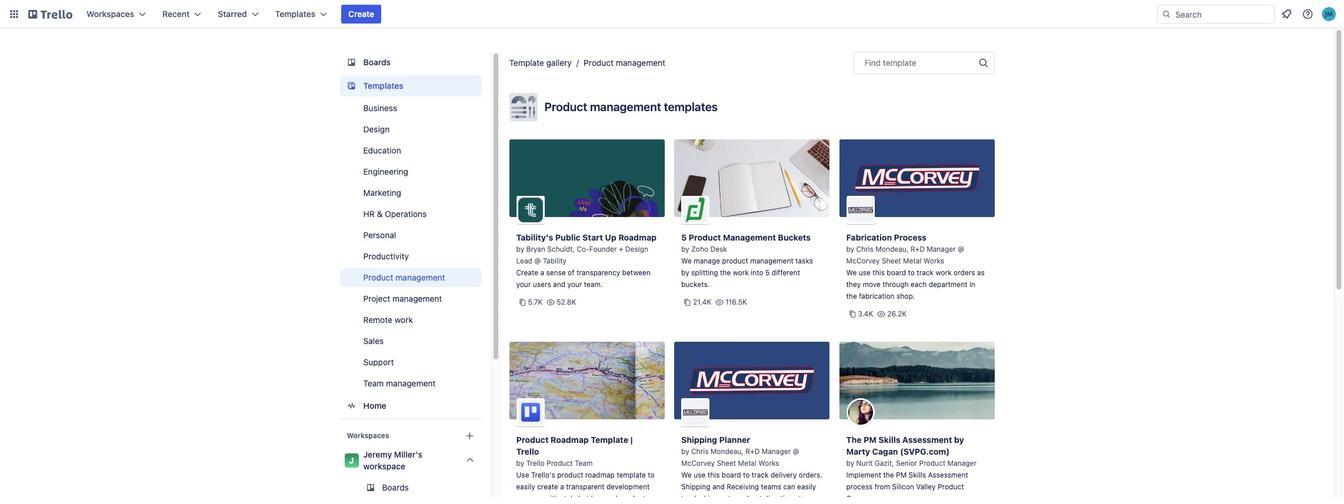 Task type: vqa. For each thing, say whether or not it's contained in the screenshot.


Task type: describe. For each thing, give the bounding box(es) containing it.
mondeau, for process
[[876, 245, 909, 254]]

52.8k
[[557, 298, 576, 307]]

nurit
[[856, 459, 873, 468]]

1 vertical spatial 5
[[765, 268, 770, 277]]

stakeholders
[[561, 494, 603, 497]]

sense
[[546, 268, 566, 277]]

create button
[[341, 5, 381, 24]]

0 vertical spatial boards
[[363, 57, 391, 67]]

sales link
[[340, 332, 482, 351]]

zoho desk image
[[681, 196, 710, 224]]

Find template field
[[853, 52, 995, 74]]

tability
[[543, 257, 566, 265]]

buckets
[[778, 232, 811, 242]]

support link
[[340, 353, 482, 372]]

templates inside popup button
[[275, 9, 315, 19]]

project
[[363, 294, 390, 304]]

development
[[607, 482, 650, 491]]

jeremy
[[363, 449, 392, 459]]

zoho
[[691, 245, 708, 254]]

mccorvey for fabrication
[[846, 257, 880, 265]]

engineering link
[[340, 162, 482, 181]]

116.5k
[[726, 298, 747, 307]]

chris for shipping
[[691, 447, 709, 456]]

mondeau, for planner
[[711, 447, 744, 456]]

team inside product roadmap template | trello by trello product team use trello's product roadmap template to easily create a transparent development process with stakeholders and produ
[[575, 459, 593, 468]]

@ for fabrication
[[958, 245, 964, 254]]

product inside product roadmap template | trello by trello product team use trello's product roadmap template to easily create a transparent development process with stakeholders and produ
[[557, 471, 583, 480]]

primary element
[[0, 0, 1343, 28]]

business
[[363, 103, 397, 113]]

0 horizontal spatial pm
[[864, 435, 877, 445]]

team.
[[584, 280, 603, 289]]

and down receiving
[[737, 494, 749, 497]]

template gallery link
[[509, 58, 572, 68]]

fabrication
[[859, 292, 895, 301]]

0 horizontal spatial product management link
[[340, 268, 482, 287]]

2 your from the left
[[567, 280, 582, 289]]

a inside tability's public start up roadmap by bryan schuldt, co-founder + design lead @ tability create a sense of transparency between your users and your team.
[[540, 268, 544, 277]]

project management link
[[340, 289, 482, 308]]

fabrication process by chris mondeau, r+d manager @ mccorvey sheet metal works we use this board to track work orders as they move through each department in the fabrication shop.
[[846, 232, 985, 301]]

founder
[[589, 245, 617, 254]]

as
[[977, 268, 985, 277]]

1 shipping from the top
[[681, 435, 717, 445]]

use
[[516, 471, 529, 480]]

create a workspace image
[[463, 429, 477, 443]]

product inside 5 product management buckets by zoho desk we manage product management tasks by splitting the work into 5 different buckets.
[[722, 257, 748, 265]]

in
[[970, 280, 975, 289]]

up
[[605, 232, 616, 242]]

by inside fabrication process by chris mondeau, r+d manager @ mccorvey sheet metal works we use this board to track work orders as they move through each department in the fabrication shop.
[[846, 245, 854, 254]]

1 vertical spatial assessment
[[928, 471, 968, 480]]

process
[[894, 232, 927, 242]]

template board image
[[344, 79, 359, 93]]

team management
[[363, 378, 436, 388]]

remote
[[363, 315, 392, 325]]

with
[[545, 494, 559, 497]]

each
[[911, 280, 927, 289]]

1 vertical spatial product management
[[363, 272, 445, 282]]

product inside 5 product management buckets by zoho desk we manage product management tasks by splitting the work into 5 different buckets.
[[689, 232, 721, 242]]

miller's
[[394, 449, 422, 459]]

process inside product roadmap template | trello by trello product team use trello's product roadmap template to easily create a transparent development process with stakeholders and produ
[[516, 494, 543, 497]]

nurit gazit, senior product manager image
[[846, 398, 875, 427]]

remote work
[[363, 315, 413, 325]]

manager for process
[[927, 245, 956, 254]]

design link
[[340, 120, 482, 139]]

gazit,
[[875, 459, 894, 468]]

starred button
[[211, 5, 266, 24]]

templates link
[[340, 75, 482, 96]]

0 vertical spatial product management link
[[584, 58, 665, 68]]

sheet for process
[[882, 257, 901, 265]]

orders
[[954, 268, 975, 277]]

easily inside product roadmap template | trello by trello product team use trello's product roadmap template to easily create a transparent development process with stakeholders and produ
[[516, 482, 535, 491]]

tability's
[[516, 232, 553, 242]]

to for fabrication
[[908, 268, 915, 277]]

21.4k
[[693, 298, 712, 307]]

into
[[751, 268, 763, 277]]

product down trello product team "image"
[[516, 435, 549, 445]]

roadmap inside tability's public start up roadmap by bryan schuldt, co-founder + design lead @ tability create a sense of transparency between your users and your team.
[[618, 232, 657, 242]]

3.4k
[[858, 309, 873, 318]]

+
[[619, 245, 623, 254]]

1 horizontal spatial skills
[[909, 471, 926, 480]]

directions
[[764, 494, 797, 497]]

0 horizontal spatial template
[[509, 58, 544, 68]]

0 vertical spatial trello
[[516, 447, 539, 457]]

templates
[[664, 100, 718, 114]]

home link
[[340, 395, 482, 417]]

@ inside tability's public start up roadmap by bryan schuldt, co-founder + design lead @ tability create a sense of transparency between your users and your team.
[[534, 257, 541, 265]]

the inside fabrication process by chris mondeau, r+d manager @ mccorvey sheet metal works we use this board to track work orders as they move through each department in the fabrication shop.
[[846, 292, 857, 301]]

and up shipments
[[712, 482, 725, 491]]

they
[[846, 280, 861, 289]]

track for planner
[[752, 471, 769, 480]]

get
[[751, 494, 762, 497]]

1 vertical spatial templates
[[363, 81, 404, 91]]

create inside button
[[348, 9, 374, 19]]

easily inside the shipping planner by chris mondeau, r+d manager @ mccorvey sheet metal works we use this board to track delivery orders. shipping and receiving teams can easily track shipments and get directions
[[797, 482, 816, 491]]

to inside product roadmap template | trello by trello product team use trello's product roadmap template to easily create a transparent development process with stakeholders and produ
[[648, 471, 655, 480]]

product right gallery
[[584, 58, 614, 68]]

1 horizontal spatial pm
[[896, 471, 907, 480]]

by inside the shipping planner by chris mondeau, r+d manager @ mccorvey sheet metal works we use this board to track delivery orders. shipping and receiving teams can easily track shipments and get directions
[[681, 447, 689, 456]]

can
[[783, 482, 795, 491]]

board for process
[[887, 268, 906, 277]]

5.7k
[[528, 298, 543, 307]]

template inside field
[[883, 58, 916, 68]]

the inside the pm skills assessment by marty cagan (svpg.com) by nurit gazit, senior product manager implement the pm skills assessment process from silicon valley product group.
[[883, 471, 894, 480]]

engineering
[[363, 167, 408, 177]]

board for planner
[[722, 471, 741, 480]]

workspaces button
[[79, 5, 153, 24]]

shipments
[[700, 494, 735, 497]]

cagan
[[872, 447, 898, 457]]

mccorvey for shipping
[[681, 459, 715, 468]]

splitting
[[691, 268, 718, 277]]

remote work link
[[340, 311, 482, 329]]

fabrication
[[846, 232, 892, 242]]

works for process
[[924, 257, 944, 265]]

we for fabrication
[[846, 268, 857, 277]]

orders.
[[799, 471, 822, 480]]

operations
[[385, 209, 427, 219]]

open information menu image
[[1302, 8, 1314, 20]]

process inside the pm skills assessment by marty cagan (svpg.com) by nurit gazit, senior product manager implement the pm skills assessment process from silicon valley product group.
[[846, 482, 873, 491]]

sales
[[363, 336, 384, 346]]

1 boards link from the top
[[340, 52, 482, 73]]

roadmap
[[585, 471, 615, 480]]

desk
[[710, 245, 727, 254]]

0 vertical spatial skills
[[879, 435, 900, 445]]

shop.
[[897, 292, 915, 301]]

senior
[[896, 459, 917, 468]]

board image
[[344, 55, 359, 69]]

26.2k
[[887, 309, 907, 318]]

|
[[630, 435, 633, 445]]

metal for process
[[903, 257, 922, 265]]

back to home image
[[28, 5, 72, 24]]

bryan
[[526, 245, 545, 254]]

valley
[[916, 482, 936, 491]]

use for shipping
[[694, 471, 706, 480]]

5 product management buckets by zoho desk we manage product management tasks by splitting the work into 5 different buckets.
[[681, 232, 813, 289]]

chris mondeau, r+d manager @ mccorvey sheet metal works image
[[846, 196, 875, 224]]

manage
[[694, 257, 720, 265]]

co-
[[577, 245, 589, 254]]

a inside product roadmap template | trello by trello product team use trello's product roadmap template to easily create a transparent development process with stakeholders and produ
[[560, 482, 564, 491]]

home image
[[344, 399, 359, 413]]

r+d for planner
[[746, 447, 760, 456]]

marty
[[846, 447, 870, 457]]

from
[[875, 482, 890, 491]]

@ for shipping
[[793, 447, 799, 456]]

product management icon image
[[509, 93, 537, 121]]

trello's
[[531, 471, 555, 480]]

planner
[[719, 435, 750, 445]]

and inside tability's public start up roadmap by bryan schuldt, co-founder + design lead @ tability create a sense of transparency between your users and your team.
[[553, 280, 565, 289]]

product management templates
[[545, 100, 718, 114]]

2 boards link from the top
[[340, 478, 482, 497]]

1 vertical spatial trello
[[526, 459, 545, 468]]

hr & operations link
[[340, 205, 482, 224]]

department
[[929, 280, 968, 289]]

group.
[[846, 494, 869, 497]]

0 horizontal spatial design
[[363, 124, 390, 134]]

1 vertical spatial workspaces
[[347, 431, 389, 440]]

we inside 5 product management buckets by zoho desk we manage product management tasks by splitting the work into 5 different buckets.
[[681, 257, 692, 265]]

users
[[533, 280, 551, 289]]

recent button
[[155, 5, 208, 24]]



Task type: locate. For each thing, give the bounding box(es) containing it.
1 horizontal spatial board
[[887, 268, 906, 277]]

1 horizontal spatial design
[[625, 245, 648, 254]]

product down (svpg.com)
[[919, 459, 946, 468]]

track for process
[[917, 268, 934, 277]]

0 horizontal spatial skills
[[879, 435, 900, 445]]

0 horizontal spatial track
[[681, 494, 698, 497]]

&
[[377, 209, 383, 219]]

shipping
[[681, 435, 717, 445], [681, 482, 710, 491]]

metal up receiving
[[738, 459, 757, 468]]

1 vertical spatial product management link
[[340, 268, 482, 287]]

education link
[[340, 141, 482, 160]]

1 vertical spatial board
[[722, 471, 741, 480]]

1 vertical spatial use
[[694, 471, 706, 480]]

0 vertical spatial works
[[924, 257, 944, 265]]

r+d inside fabrication process by chris mondeau, r+d manager @ mccorvey sheet metal works we use this board to track work orders as they move through each department in the fabrication shop.
[[911, 245, 925, 254]]

0 horizontal spatial a
[[540, 268, 544, 277]]

1 vertical spatial this
[[708, 471, 720, 480]]

mondeau, down process
[[876, 245, 909, 254]]

2 vertical spatial the
[[883, 471, 894, 480]]

1 horizontal spatial template
[[883, 58, 916, 68]]

trello
[[516, 447, 539, 457], [526, 459, 545, 468]]

jeremy miller (jeremymiller198) image
[[1322, 7, 1336, 21]]

team
[[363, 378, 384, 388], [575, 459, 593, 468]]

0 horizontal spatial team
[[363, 378, 384, 388]]

chris inside the shipping planner by chris mondeau, r+d manager @ mccorvey sheet metal works we use this board to track delivery orders. shipping and receiving teams can easily track shipments and get directions
[[691, 447, 709, 456]]

product up transparent
[[557, 471, 583, 480]]

template left gallery
[[509, 58, 544, 68]]

1 vertical spatial team
[[575, 459, 593, 468]]

roadmap
[[618, 232, 657, 242], [551, 435, 589, 445]]

1 vertical spatial pm
[[896, 471, 907, 480]]

work
[[733, 268, 749, 277], [936, 268, 952, 277], [395, 315, 413, 325]]

your
[[516, 280, 531, 289], [567, 280, 582, 289]]

r+d down process
[[911, 245, 925, 254]]

product management
[[584, 58, 665, 68], [363, 272, 445, 282]]

product management link down productivity link
[[340, 268, 482, 287]]

productivity link
[[340, 247, 482, 266]]

metal
[[903, 257, 922, 265], [738, 459, 757, 468]]

workspace
[[363, 461, 405, 471]]

sheet inside fabrication process by chris mondeau, r+d manager @ mccorvey sheet metal works we use this board to track work orders as they move through each department in the fabrication shop.
[[882, 257, 901, 265]]

management inside 5 product management buckets by zoho desk we manage product management tasks by splitting the work into 5 different buckets.
[[750, 257, 794, 265]]

product up project
[[363, 272, 393, 282]]

1 vertical spatial @
[[534, 257, 541, 265]]

chris mondeau, r+d manager @ mccorvey sheet metal works image
[[681, 398, 710, 427]]

0 vertical spatial design
[[363, 124, 390, 134]]

boards link down 'jeremy miller's workspace'
[[340, 478, 482, 497]]

sheet down planner
[[717, 459, 736, 468]]

works for planner
[[759, 459, 779, 468]]

teams
[[761, 482, 781, 491]]

and down sense
[[553, 280, 565, 289]]

use
[[859, 268, 871, 277], [694, 471, 706, 480]]

the
[[846, 435, 862, 445]]

business link
[[340, 99, 482, 118]]

trello up use
[[516, 447, 539, 457]]

1 vertical spatial product
[[557, 471, 583, 480]]

the right splitting
[[720, 268, 731, 277]]

board inside fabrication process by chris mondeau, r+d manager @ mccorvey sheet metal works we use this board to track work orders as they move through each department in the fabrication shop.
[[887, 268, 906, 277]]

0 horizontal spatial use
[[694, 471, 706, 480]]

a
[[540, 268, 544, 277], [560, 482, 564, 491]]

1 vertical spatial the
[[846, 292, 857, 301]]

by inside product roadmap template | trello by trello product team use trello's product roadmap template to easily create a transparent development process with stakeholders and produ
[[516, 459, 524, 468]]

1 horizontal spatial work
[[733, 268, 749, 277]]

templates right starred dropdown button
[[275, 9, 315, 19]]

work left into
[[733, 268, 749, 277]]

this for fabrication
[[873, 268, 885, 277]]

trello up trello's
[[526, 459, 545, 468]]

r+d
[[911, 245, 925, 254], [746, 447, 760, 456]]

product management link up product management templates
[[584, 58, 665, 68]]

find template
[[865, 58, 916, 68]]

0 horizontal spatial board
[[722, 471, 741, 480]]

1 horizontal spatial create
[[516, 268, 538, 277]]

2 vertical spatial track
[[681, 494, 698, 497]]

different
[[772, 268, 800, 277]]

to inside fabrication process by chris mondeau, r+d manager @ mccorvey sheet metal works we use this board to track work orders as they move through each department in the fabrication shop.
[[908, 268, 915, 277]]

1 vertical spatial mondeau,
[[711, 447, 744, 456]]

delivery
[[771, 471, 797, 480]]

manager up delivery
[[762, 447, 791, 456]]

create
[[537, 482, 558, 491]]

hr & operations
[[363, 209, 427, 219]]

skills up valley
[[909, 471, 926, 480]]

the
[[720, 268, 731, 277], [846, 292, 857, 301], [883, 471, 894, 480]]

this inside the shipping planner by chris mondeau, r+d manager @ mccorvey sheet metal works we use this board to track delivery orders. shipping and receiving teams can easily track shipments and get directions
[[708, 471, 720, 480]]

1 vertical spatial template
[[591, 435, 628, 445]]

this inside fabrication process by chris mondeau, r+d manager @ mccorvey sheet metal works we use this board to track work orders as they move through each department in the fabrication shop.
[[873, 268, 885, 277]]

track inside fabrication process by chris mondeau, r+d manager @ mccorvey sheet metal works we use this board to track work orders as they move through each department in the fabrication shop.
[[917, 268, 934, 277]]

2 horizontal spatial the
[[883, 471, 894, 480]]

0 horizontal spatial r+d
[[746, 447, 760, 456]]

product down desk
[[722, 257, 748, 265]]

design
[[363, 124, 390, 134], [625, 245, 648, 254]]

1 horizontal spatial the
[[846, 292, 857, 301]]

sheet for planner
[[717, 459, 736, 468]]

0 horizontal spatial chris
[[691, 447, 709, 456]]

0 vertical spatial template
[[883, 58, 916, 68]]

2 vertical spatial manager
[[948, 459, 977, 468]]

0 horizontal spatial this
[[708, 471, 720, 480]]

and down development
[[605, 494, 618, 497]]

workspaces
[[86, 9, 134, 19], [347, 431, 389, 440]]

0 vertical spatial sheet
[[882, 257, 901, 265]]

r+d for process
[[911, 245, 925, 254]]

mondeau, down planner
[[711, 447, 744, 456]]

metal for planner
[[738, 459, 757, 468]]

design down business
[[363, 124, 390, 134]]

personal
[[363, 230, 396, 240]]

0 vertical spatial workspaces
[[86, 9, 134, 19]]

1 vertical spatial create
[[516, 268, 538, 277]]

bryan schuldt, co-founder + design lead @ tability image
[[516, 196, 545, 224]]

j
[[349, 455, 354, 465]]

work inside 'link'
[[395, 315, 413, 325]]

roadmap inside product roadmap template | trello by trello product team use trello's product roadmap template to easily create a transparent development process with stakeholders and produ
[[551, 435, 589, 445]]

transparent
[[566, 482, 605, 491]]

to for shipping
[[743, 471, 750, 480]]

we inside the shipping planner by chris mondeau, r+d manager @ mccorvey sheet metal works we use this board to track delivery orders. shipping and receiving teams can easily track shipments and get directions
[[681, 471, 692, 480]]

product right product management icon
[[545, 100, 587, 114]]

create down 'lead'
[[516, 268, 538, 277]]

template left |
[[591, 435, 628, 445]]

track up the each in the right of the page
[[917, 268, 934, 277]]

sheet inside the shipping planner by chris mondeau, r+d manager @ mccorvey sheet metal works we use this board to track delivery orders. shipping and receiving teams can easily track shipments and get directions
[[717, 459, 736, 468]]

receiving
[[727, 482, 759, 491]]

tability's public start up roadmap by bryan schuldt, co-founder + design lead @ tability create a sense of transparency between your users and your team.
[[516, 232, 657, 289]]

work inside 5 product management buckets by zoho desk we manage product management tasks by splitting the work into 5 different buckets.
[[733, 268, 749, 277]]

r+d down planner
[[746, 447, 760, 456]]

create up board image
[[348, 9, 374, 19]]

product up trello's
[[547, 459, 573, 468]]

marketing link
[[340, 184, 482, 202]]

use up move
[[859, 268, 871, 277]]

1 vertical spatial manager
[[762, 447, 791, 456]]

1 vertical spatial roadmap
[[551, 435, 589, 445]]

1 horizontal spatial template
[[591, 435, 628, 445]]

management
[[723, 232, 776, 242]]

product management link
[[584, 58, 665, 68], [340, 268, 482, 287]]

0 horizontal spatial @
[[534, 257, 541, 265]]

metal inside the shipping planner by chris mondeau, r+d manager @ mccorvey sheet metal works we use this board to track delivery orders. shipping and receiving teams can easily track shipments and get directions
[[738, 459, 757, 468]]

1 horizontal spatial process
[[846, 482, 873, 491]]

1 horizontal spatial 5
[[765, 268, 770, 277]]

mccorvey down fabrication
[[846, 257, 880, 265]]

management
[[616, 58, 665, 68], [590, 100, 661, 114], [750, 257, 794, 265], [396, 272, 445, 282], [392, 294, 442, 304], [386, 378, 436, 388]]

we inside fabrication process by chris mondeau, r+d manager @ mccorvey sheet metal works we use this board to track work orders as they move through each department in the fabrication shop.
[[846, 268, 857, 277]]

0 vertical spatial template
[[509, 58, 544, 68]]

0 horizontal spatial template
[[617, 471, 646, 480]]

this up shipments
[[708, 471, 720, 480]]

board up through
[[887, 268, 906, 277]]

0 vertical spatial product management
[[584, 58, 665, 68]]

shipping down chris mondeau, r+d manager @ mccorvey sheet metal works image
[[681, 435, 717, 445]]

manager for planner
[[762, 447, 791, 456]]

board inside the shipping planner by chris mondeau, r+d manager @ mccorvey sheet metal works we use this board to track delivery orders. shipping and receiving teams can easily track shipments and get directions
[[722, 471, 741, 480]]

create
[[348, 9, 374, 19], [516, 268, 538, 277]]

to up the each in the right of the page
[[908, 268, 915, 277]]

work down project management at left bottom
[[395, 315, 413, 325]]

template up development
[[617, 471, 646, 480]]

to up development
[[648, 471, 655, 480]]

the inside 5 product management buckets by zoho desk we manage product management tasks by splitting the work into 5 different buckets.
[[720, 268, 731, 277]]

pm up silicon
[[896, 471, 907, 480]]

template inside product roadmap template | trello by trello product team use trello's product roadmap template to easily create a transparent development process with stakeholders and produ
[[617, 471, 646, 480]]

your left users
[[516, 280, 531, 289]]

@ down bryan
[[534, 257, 541, 265]]

@ up orders
[[958, 245, 964, 254]]

1 vertical spatial boards
[[382, 482, 409, 492]]

team up roadmap
[[575, 459, 593, 468]]

product
[[722, 257, 748, 265], [557, 471, 583, 480]]

a up users
[[540, 268, 544, 277]]

0 horizontal spatial sheet
[[717, 459, 736, 468]]

move
[[863, 280, 881, 289]]

0 horizontal spatial templates
[[275, 9, 315, 19]]

assessment up valley
[[928, 471, 968, 480]]

by inside tability's public start up roadmap by bryan schuldt, co-founder + design lead @ tability create a sense of transparency between your users and your team.
[[516, 245, 524, 254]]

mondeau, inside the shipping planner by chris mondeau, r+d manager @ mccorvey sheet metal works we use this board to track delivery orders. shipping and receiving teams can easily track shipments and get directions
[[711, 447, 744, 456]]

use for fabrication
[[859, 268, 871, 277]]

1 horizontal spatial @
[[793, 447, 799, 456]]

0 horizontal spatial workspaces
[[86, 9, 134, 19]]

your down of
[[567, 280, 582, 289]]

template
[[883, 58, 916, 68], [617, 471, 646, 480]]

0 vertical spatial pm
[[864, 435, 877, 445]]

templates up business
[[363, 81, 404, 91]]

0 vertical spatial mondeau,
[[876, 245, 909, 254]]

transparency
[[577, 268, 620, 277]]

1 vertical spatial works
[[759, 459, 779, 468]]

chris inside fabrication process by chris mondeau, r+d manager @ mccorvey sheet metal works we use this board to track work orders as they move through each department in the fabrication shop.
[[856, 245, 874, 254]]

switch to… image
[[8, 8, 20, 20]]

design right +
[[625, 245, 648, 254]]

1 vertical spatial design
[[625, 245, 648, 254]]

use up shipments
[[694, 471, 706, 480]]

1 horizontal spatial track
[[752, 471, 769, 480]]

and inside product roadmap template | trello by trello product team use trello's product roadmap template to easily create a transparent development process with stakeholders and produ
[[605, 494, 618, 497]]

1 horizontal spatial workspaces
[[347, 431, 389, 440]]

hr
[[363, 209, 375, 219]]

metal down process
[[903, 257, 922, 265]]

between
[[622, 268, 651, 277]]

1 vertical spatial sheet
[[717, 459, 736, 468]]

mondeau, inside fabrication process by chris mondeau, r+d manager @ mccorvey sheet metal works we use this board to track work orders as they move through each department in the fabrication shop.
[[876, 245, 909, 254]]

0 horizontal spatial work
[[395, 315, 413, 325]]

board
[[887, 268, 906, 277], [722, 471, 741, 480]]

0 vertical spatial process
[[846, 482, 873, 491]]

Search field
[[1171, 5, 1274, 23]]

works up department
[[924, 257, 944, 265]]

0 vertical spatial @
[[958, 245, 964, 254]]

1 horizontal spatial metal
[[903, 257, 922, 265]]

0 horizontal spatial mccorvey
[[681, 459, 715, 468]]

0 horizontal spatial the
[[720, 268, 731, 277]]

lead
[[516, 257, 532, 265]]

we for shipping
[[681, 471, 692, 480]]

templates
[[275, 9, 315, 19], [363, 81, 404, 91]]

boards right board image
[[363, 57, 391, 67]]

the down gazit,
[[883, 471, 894, 480]]

1 horizontal spatial to
[[743, 471, 750, 480]]

team down support
[[363, 378, 384, 388]]

this
[[873, 268, 885, 277], [708, 471, 720, 480]]

1 vertical spatial metal
[[738, 459, 757, 468]]

template right find
[[883, 58, 916, 68]]

works inside the shipping planner by chris mondeau, r+d manager @ mccorvey sheet metal works we use this board to track delivery orders. shipping and receiving teams can easily track shipments and get directions
[[759, 459, 779, 468]]

to up receiving
[[743, 471, 750, 480]]

mccorvey up shipments
[[681, 459, 715, 468]]

this up move
[[873, 268, 885, 277]]

pm
[[864, 435, 877, 445], [896, 471, 907, 480]]

chris for fabrication
[[856, 245, 874, 254]]

template inside product roadmap template | trello by trello product team use trello's product roadmap template to easily create a transparent development process with stakeholders and produ
[[591, 435, 628, 445]]

0 vertical spatial product
[[722, 257, 748, 265]]

manager inside the pm skills assessment by marty cagan (svpg.com) by nurit gazit, senior product manager implement the pm skills assessment process from silicon valley product group.
[[948, 459, 977, 468]]

shipping planner by chris mondeau, r+d manager @ mccorvey sheet metal works we use this board to track delivery orders. shipping and receiving teams can easily track shipments and get directions 
[[681, 435, 822, 497]]

5 down zoho desk icon
[[681, 232, 687, 242]]

0 horizontal spatial metal
[[738, 459, 757, 468]]

public
[[555, 232, 581, 242]]

gallery
[[546, 58, 572, 68]]

@ inside fabrication process by chris mondeau, r+d manager @ mccorvey sheet metal works we use this board to track work orders as they move through each department in the fabrication shop.
[[958, 245, 964, 254]]

metal inside fabrication process by chris mondeau, r+d manager @ mccorvey sheet metal works we use this board to track work orders as they move through each department in the fabrication shop.
[[903, 257, 922, 265]]

template gallery
[[509, 58, 572, 68]]

of
[[568, 268, 575, 277]]

templates button
[[268, 5, 334, 24]]

product up zoho
[[689, 232, 721, 242]]

a right the create
[[560, 482, 564, 491]]

mccorvey inside the shipping planner by chris mondeau, r+d manager @ mccorvey sheet metal works we use this board to track delivery orders. shipping and receiving teams can easily track shipments and get directions
[[681, 459, 715, 468]]

0 horizontal spatial works
[[759, 459, 779, 468]]

use inside fabrication process by chris mondeau, r+d manager @ mccorvey sheet metal works we use this board to track work orders as they move through each department in the fabrication shop.
[[859, 268, 871, 277]]

0 vertical spatial we
[[681, 257, 692, 265]]

1 horizontal spatial team
[[575, 459, 593, 468]]

find
[[865, 58, 881, 68]]

2 horizontal spatial work
[[936, 268, 952, 277]]

roadmap up +
[[618, 232, 657, 242]]

product management up product management templates
[[584, 58, 665, 68]]

trello product team image
[[516, 398, 545, 427]]

pm right the
[[864, 435, 877, 445]]

1 vertical spatial boards link
[[340, 478, 482, 497]]

process up group.
[[846, 482, 873, 491]]

1 horizontal spatial product management link
[[584, 58, 665, 68]]

1 horizontal spatial product management
[[584, 58, 665, 68]]

track up teams
[[752, 471, 769, 480]]

to inside the shipping planner by chris mondeau, r+d manager @ mccorvey sheet metal works we use this board to track delivery orders. shipping and receiving teams can easily track shipments and get directions
[[743, 471, 750, 480]]

manager inside the shipping planner by chris mondeau, r+d manager @ mccorvey sheet metal works we use this board to track delivery orders. shipping and receiving teams can easily track shipments and get directions
[[762, 447, 791, 456]]

0 vertical spatial this
[[873, 268, 885, 277]]

skills up cagan at right
[[879, 435, 900, 445]]

board up receiving
[[722, 471, 741, 480]]

works inside fabrication process by chris mondeau, r+d manager @ mccorvey sheet metal works we use this board to track work orders as they move through each department in the fabrication shop.
[[924, 257, 944, 265]]

schuldt,
[[547, 245, 575, 254]]

1 easily from the left
[[516, 482, 535, 491]]

manager inside fabrication process by chris mondeau, r+d manager @ mccorvey sheet metal works we use this board to track work orders as they move through each department in the fabrication shop.
[[927, 245, 956, 254]]

workspaces inside popup button
[[86, 9, 134, 19]]

sheet up through
[[882, 257, 901, 265]]

the down 'they'
[[846, 292, 857, 301]]

sheet
[[882, 257, 901, 265], [717, 459, 736, 468]]

starred
[[218, 9, 247, 19]]

home
[[363, 401, 386, 411]]

0 notifications image
[[1280, 7, 1294, 21]]

track left shipments
[[681, 494, 698, 497]]

manager down (svpg.com)
[[948, 459, 977, 468]]

work inside fabrication process by chris mondeau, r+d manager @ mccorvey sheet metal works we use this board to track work orders as they move through each department in the fabrication shop.
[[936, 268, 952, 277]]

boards down workspace
[[382, 482, 409, 492]]

create inside tability's public start up roadmap by bryan schuldt, co-founder + design lead @ tability create a sense of transparency between your users and your team.
[[516, 268, 538, 277]]

process down the create
[[516, 494, 543, 497]]

0 vertical spatial shipping
[[681, 435, 717, 445]]

5
[[681, 232, 687, 242], [765, 268, 770, 277]]

0 horizontal spatial create
[[348, 9, 374, 19]]

buckets.
[[681, 280, 710, 289]]

product right valley
[[938, 482, 964, 491]]

0 horizontal spatial product
[[557, 471, 583, 480]]

1 horizontal spatial sheet
[[882, 257, 901, 265]]

mccorvey inside fabrication process by chris mondeau, r+d manager @ mccorvey sheet metal works we use this board to track work orders as they move through each department in the fabrication shop.
[[846, 257, 880, 265]]

search image
[[1162, 9, 1171, 19]]

team management link
[[340, 374, 482, 393]]

2 shipping from the top
[[681, 482, 710, 491]]

1 vertical spatial we
[[846, 268, 857, 277]]

support
[[363, 357, 394, 367]]

jeremy miller's workspace
[[363, 449, 422, 471]]

0 vertical spatial metal
[[903, 257, 922, 265]]

r+d inside the shipping planner by chris mondeau, r+d manager @ mccorvey sheet metal works we use this board to track delivery orders. shipping and receiving teams can easily track shipments and get directions
[[746, 447, 760, 456]]

chris down chris mondeau, r+d manager @ mccorvey sheet metal works image
[[691, 447, 709, 456]]

0 horizontal spatial process
[[516, 494, 543, 497]]

shipping up shipments
[[681, 482, 710, 491]]

use inside the shipping planner by chris mondeau, r+d manager @ mccorvey sheet metal works we use this board to track delivery orders. shipping and receiving teams can easily track shipments and get directions
[[694, 471, 706, 480]]

works up delivery
[[759, 459, 779, 468]]

easily down orders.
[[797, 482, 816, 491]]

(svpg.com)
[[900, 447, 950, 457]]

2 horizontal spatial to
[[908, 268, 915, 277]]

easily down use
[[516, 482, 535, 491]]

this for shipping
[[708, 471, 720, 480]]

education
[[363, 145, 401, 155]]

work up department
[[936, 268, 952, 277]]

2 easily from the left
[[797, 482, 816, 491]]

by
[[516, 245, 524, 254], [681, 245, 689, 254], [846, 245, 854, 254], [681, 268, 689, 277], [954, 435, 964, 445], [681, 447, 689, 456], [516, 459, 524, 468], [846, 459, 854, 468]]

chris down fabrication
[[856, 245, 874, 254]]

roadmap up trello's
[[551, 435, 589, 445]]

1 horizontal spatial a
[[560, 482, 564, 491]]

manager up orders
[[927, 245, 956, 254]]

product management up project management at left bottom
[[363, 272, 445, 282]]

1 your from the left
[[516, 280, 531, 289]]

5 right into
[[765, 268, 770, 277]]

0 vertical spatial 5
[[681, 232, 687, 242]]

0 horizontal spatial easily
[[516, 482, 535, 491]]

1 horizontal spatial product
[[722, 257, 748, 265]]

@ up delivery
[[793, 447, 799, 456]]

@ inside the shipping planner by chris mondeau, r+d manager @ mccorvey sheet metal works we use this board to track delivery orders. shipping and receiving teams can easily track shipments and get directions
[[793, 447, 799, 456]]

0 vertical spatial track
[[917, 268, 934, 277]]

assessment up (svpg.com)
[[902, 435, 952, 445]]

1 horizontal spatial roadmap
[[618, 232, 657, 242]]

boards link up templates link
[[340, 52, 482, 73]]

template
[[509, 58, 544, 68], [591, 435, 628, 445]]

design inside tability's public start up roadmap by bryan schuldt, co-founder + design lead @ tability create a sense of transparency between your users and your team.
[[625, 245, 648, 254]]

0 vertical spatial assessment
[[902, 435, 952, 445]]



